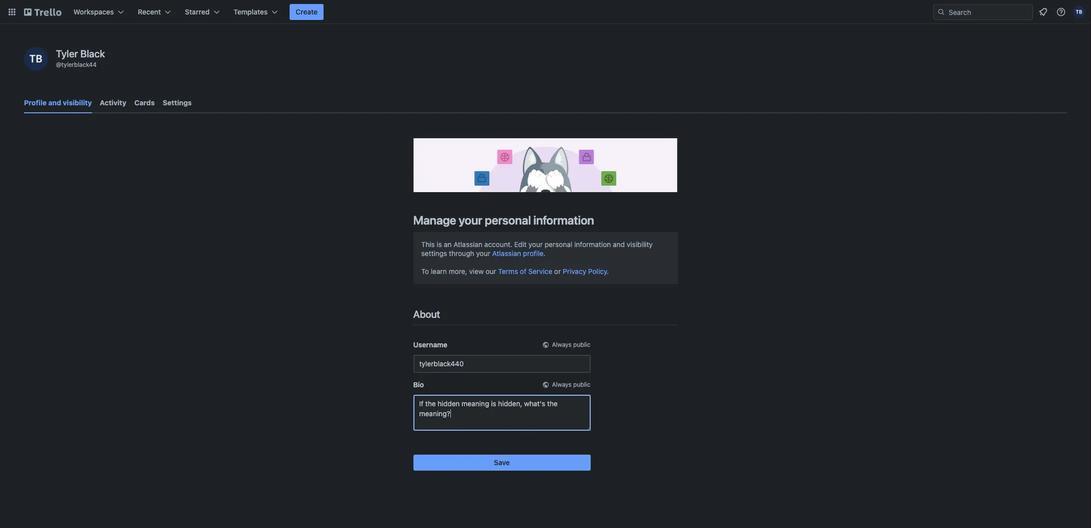 Task type: vqa. For each thing, say whether or not it's contained in the screenshot.
Newsletter laid out in Litmus checkbox on the left top
no



Task type: describe. For each thing, give the bounding box(es) containing it.
0 horizontal spatial and
[[48, 98, 61, 107]]

visibility inside this is an atlassian account. edit your personal information and visibility settings through your
[[627, 240, 653, 249]]

Search field
[[945, 4, 1033, 19]]

recent
[[138, 7, 161, 16]]

always public for bio
[[552, 381, 590, 388]]

0 vertical spatial information
[[533, 213, 594, 227]]

Bio text field
[[413, 395, 590, 431]]

this is an atlassian account. edit your personal information and visibility settings through your
[[421, 240, 653, 258]]

@
[[56, 61, 61, 68]]

. inside . to learn more, view our
[[543, 249, 545, 258]]

bio
[[413, 380, 424, 389]]

cards link
[[134, 94, 155, 112]]

privacy
[[563, 267, 586, 276]]

atlassian profile
[[492, 249, 543, 258]]

back to home image
[[24, 4, 61, 20]]

or
[[554, 267, 561, 276]]

and inside this is an atlassian account. edit your personal information and visibility settings through your
[[613, 240, 625, 249]]

0 vertical spatial your
[[459, 213, 482, 227]]

more,
[[449, 267, 467, 276]]

settings link
[[163, 94, 192, 112]]

settings
[[421, 249, 447, 258]]

an
[[444, 240, 452, 249]]

workspaces
[[73, 7, 114, 16]]

1 vertical spatial your
[[528, 240, 543, 249]]

profile
[[523, 249, 543, 258]]

terms of service or privacy policy .
[[498, 267, 609, 276]]

visibility inside profile and visibility link
[[63, 98, 92, 107]]

recent button
[[132, 4, 177, 20]]

workspaces button
[[67, 4, 130, 20]]

is
[[437, 240, 442, 249]]

this
[[421, 240, 435, 249]]

2 vertical spatial your
[[476, 249, 490, 258]]

view
[[469, 267, 484, 276]]

1 vertical spatial atlassian
[[492, 249, 521, 258]]

activity
[[100, 98, 126, 107]]

service
[[528, 267, 552, 276]]

profile and visibility
[[24, 98, 92, 107]]

information inside this is an atlassian account. edit your personal information and visibility settings through your
[[574, 240, 611, 249]]

manage
[[413, 213, 456, 227]]

tylerblack44
[[61, 61, 97, 68]]

always for username
[[552, 341, 572, 348]]

account.
[[484, 240, 512, 249]]

atlassian inside this is an atlassian account. edit your personal information and visibility settings through your
[[454, 240, 482, 249]]

public for username
[[573, 341, 590, 348]]

manage your personal information
[[413, 213, 594, 227]]



Task type: locate. For each thing, give the bounding box(es) containing it.
personal inside this is an atlassian account. edit your personal information and visibility settings through your
[[545, 240, 572, 249]]

activity link
[[100, 94, 126, 112]]

2 always public from the top
[[552, 381, 590, 388]]

. up service
[[543, 249, 545, 258]]

0 vertical spatial visibility
[[63, 98, 92, 107]]

always public for username
[[552, 341, 590, 348]]

terms of service link
[[498, 267, 552, 276]]

personal up account. on the top left of the page
[[485, 213, 531, 227]]

1 horizontal spatial and
[[613, 240, 625, 249]]

to
[[421, 267, 429, 276]]

terms
[[498, 267, 518, 276]]

1 vertical spatial personal
[[545, 240, 572, 249]]

and
[[48, 98, 61, 107], [613, 240, 625, 249]]

atlassian down account. on the top left of the page
[[492, 249, 521, 258]]

.
[[543, 249, 545, 258], [607, 267, 609, 276]]

privacy policy link
[[563, 267, 607, 276]]

your up through
[[459, 213, 482, 227]]

information
[[533, 213, 594, 227], [574, 240, 611, 249]]

1 horizontal spatial personal
[[545, 240, 572, 249]]

1 vertical spatial always
[[552, 381, 572, 388]]

personal
[[485, 213, 531, 227], [545, 240, 572, 249]]

templates
[[234, 7, 268, 16]]

save button
[[413, 455, 590, 471]]

0 vertical spatial atlassian
[[454, 240, 482, 249]]

information up this is an atlassian account. edit your personal information and visibility settings through your
[[533, 213, 594, 227]]

public
[[573, 341, 590, 348], [573, 381, 590, 388]]

1 vertical spatial public
[[573, 381, 590, 388]]

about
[[413, 308, 440, 320]]

0 vertical spatial always public
[[552, 341, 590, 348]]

0 vertical spatial personal
[[485, 213, 531, 227]]

through
[[449, 249, 474, 258]]

of
[[520, 267, 526, 276]]

1 horizontal spatial visibility
[[627, 240, 653, 249]]

save
[[494, 458, 510, 467]]

username
[[413, 340, 447, 349]]

0 vertical spatial always
[[552, 341, 572, 348]]

always public
[[552, 341, 590, 348], [552, 381, 590, 388]]

always
[[552, 341, 572, 348], [552, 381, 572, 388]]

0 vertical spatial .
[[543, 249, 545, 258]]

tyler black @ tylerblack44
[[56, 48, 105, 68]]

policy
[[588, 267, 607, 276]]

your
[[459, 213, 482, 227], [528, 240, 543, 249], [476, 249, 490, 258]]

1 horizontal spatial .
[[607, 267, 609, 276]]

learn
[[431, 267, 447, 276]]

1 vertical spatial and
[[613, 240, 625, 249]]

public for bio
[[573, 381, 590, 388]]

tyler
[[56, 48, 78, 59]]

profile
[[24, 98, 47, 107]]

primary element
[[0, 0, 1091, 24]]

. to learn more, view our
[[421, 249, 545, 276]]

atlassian up through
[[454, 240, 482, 249]]

our
[[486, 267, 496, 276]]

1 always public from the top
[[552, 341, 590, 348]]

0 notifications image
[[1037, 6, 1049, 18]]

0 horizontal spatial .
[[543, 249, 545, 258]]

cards
[[134, 98, 155, 107]]

templates button
[[228, 4, 284, 20]]

1 vertical spatial always public
[[552, 381, 590, 388]]

starred
[[185, 7, 210, 16]]

1 vertical spatial visibility
[[627, 240, 653, 249]]

profile and visibility link
[[24, 94, 92, 113]]

0 horizontal spatial visibility
[[63, 98, 92, 107]]

1 vertical spatial information
[[574, 240, 611, 249]]

0 vertical spatial public
[[573, 341, 590, 348]]

Username text field
[[413, 355, 590, 373]]

create button
[[290, 4, 324, 20]]

black
[[80, 48, 105, 59]]

personal up the or
[[545, 240, 572, 249]]

information up policy at the right bottom
[[574, 240, 611, 249]]

atlassian profile link
[[492, 249, 543, 258]]

2 public from the top
[[573, 381, 590, 388]]

2 always from the top
[[552, 381, 572, 388]]

open information menu image
[[1056, 7, 1066, 17]]

your up "profile"
[[528, 240, 543, 249]]

visibility
[[63, 98, 92, 107], [627, 240, 653, 249]]

0 vertical spatial and
[[48, 98, 61, 107]]

1 public from the top
[[573, 341, 590, 348]]

settings
[[163, 98, 192, 107]]

. right privacy
[[607, 267, 609, 276]]

atlassian
[[454, 240, 482, 249], [492, 249, 521, 258]]

1 vertical spatial .
[[607, 267, 609, 276]]

create
[[296, 7, 318, 16]]

always for bio
[[552, 381, 572, 388]]

0 horizontal spatial personal
[[485, 213, 531, 227]]

edit
[[514, 240, 527, 249]]

search image
[[937, 8, 945, 16]]

0 horizontal spatial atlassian
[[454, 240, 482, 249]]

your down account. on the top left of the page
[[476, 249, 490, 258]]

1 horizontal spatial atlassian
[[492, 249, 521, 258]]

tyler black (tylerblack44) image
[[24, 47, 48, 71]]

starred button
[[179, 4, 226, 20]]

tyler black (tylerblack44) image
[[1073, 6, 1085, 18]]

1 always from the top
[[552, 341, 572, 348]]



